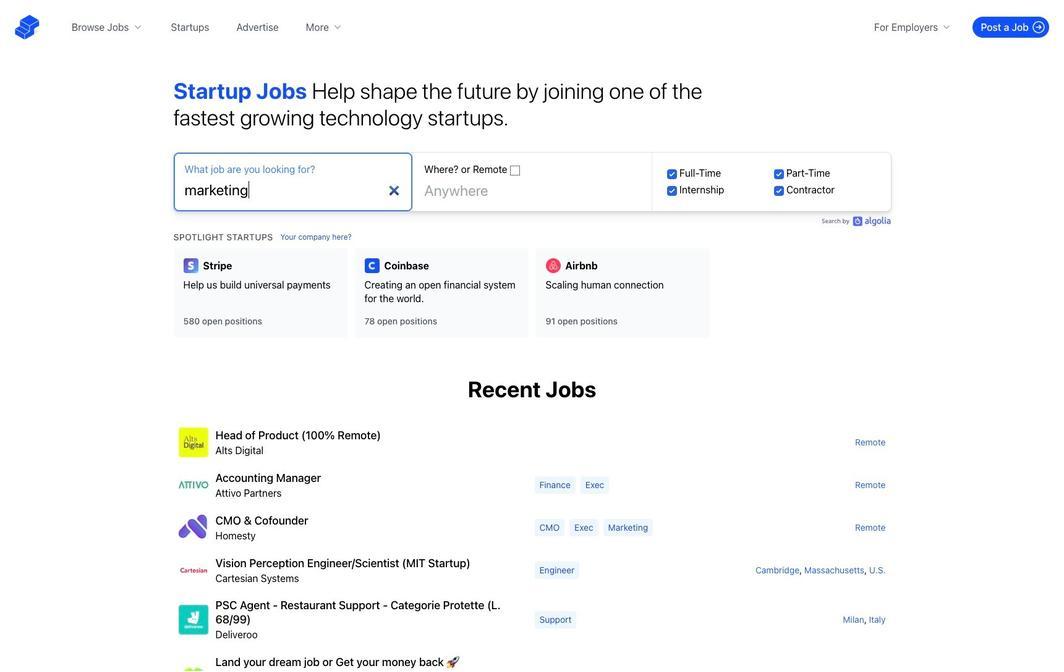 Task type: vqa. For each thing, say whether or not it's contained in the screenshot.
Search… 'Search Box'
yes



Task type: locate. For each thing, give the bounding box(es) containing it.
None checkbox
[[510, 166, 520, 176], [668, 169, 677, 179], [668, 186, 677, 196], [510, 166, 520, 176], [668, 169, 677, 179], [668, 186, 677, 196]]

Anywhere search field
[[425, 176, 641, 205]]

None checkbox
[[774, 169, 784, 179], [774, 186, 784, 196], [774, 169, 784, 179], [774, 186, 784, 196]]

Search… search field
[[185, 175, 402, 205]]



